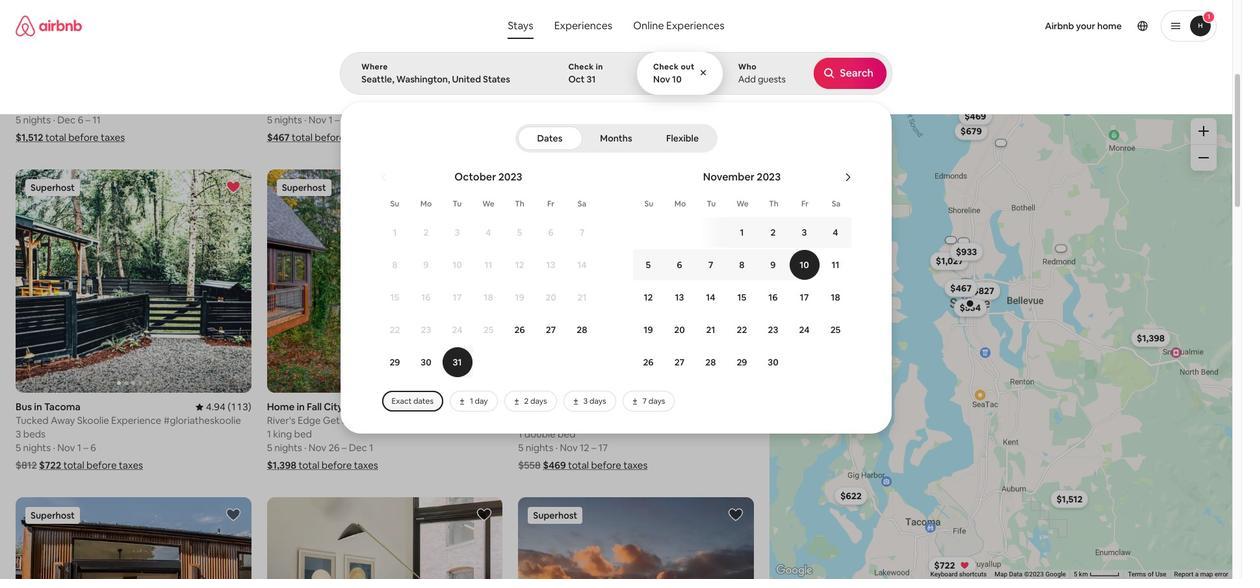 Task type: vqa. For each thing, say whether or not it's contained in the screenshot.


Task type: locate. For each thing, give the bounding box(es) containing it.
1 button
[[379, 217, 410, 248], [697, 217, 758, 248]]

23 button
[[410, 315, 442, 346], [758, 315, 789, 346]]

google map
showing 46 stays. including 1 saved stay. region
[[770, 103, 1232, 580]]

31 inside check in oct 31
[[587, 73, 596, 85]]

1 horizontal spatial dec
[[349, 442, 367, 454]]

16 button
[[410, 282, 442, 313], [758, 282, 789, 313]]

9 for 1st '9' button
[[423, 259, 429, 271]]

1 horizontal spatial su
[[644, 199, 653, 209]]

2 fr from the left
[[801, 199, 809, 209]]

0 vertical spatial 20 button
[[535, 282, 566, 313]]

nov up cottage
[[653, 73, 670, 85]]

1 check from the left
[[568, 62, 594, 72]]

apartment in seattle seattle's peach crown - 87 walkscore!
[[267, 73, 436, 98]]

3 inside the bus in tacoma tucked away skoolie experience  #gloriatheskoolie 3 beds 5 nights · nov 1 – 6 $812 $722 total before taxes
[[16, 428, 21, 441]]

before inside the 5 nights · dec 6 – 11 $1,512 total before taxes
[[68, 131, 99, 143]]

$1,512 button
[[1051, 491, 1089, 509]]

nights inside 5 nights · nov 1 – 6 $467 total before taxes
[[274, 113, 302, 126]]

cabins
[[370, 83, 395, 94]]

in up peach
[[320, 73, 328, 85]]

5 inside button
[[1074, 571, 1077, 579]]

2 we from the left
[[737, 199, 749, 209]]

1 vertical spatial 19
[[644, 324, 653, 336]]

0 horizontal spatial fr
[[547, 199, 554, 209]]

2023 for october 2023
[[498, 170, 522, 184]]

in up forest
[[548, 73, 556, 85]]

check inside check in oct 31
[[568, 62, 594, 72]]

2 2 button from the left
[[758, 217, 789, 248]]

1 vertical spatial 28 button
[[695, 347, 726, 378]]

0 vertical spatial 31
[[587, 73, 596, 85]]

group
[[0, 52, 994, 103], [16, 169, 251, 393], [267, 169, 503, 393], [518, 169, 754, 393], [16, 498, 251, 580], [267, 498, 503, 580], [518, 498, 754, 580]]

2 vertical spatial 26
[[328, 442, 340, 454]]

1 horizontal spatial 25 button
[[820, 315, 851, 346]]

1 1 button from the left
[[379, 217, 410, 248]]

2 25 button from the left
[[820, 315, 851, 346]]

check
[[568, 62, 594, 72], [653, 62, 679, 72]]

tu down november
[[707, 199, 716, 209]]

nights
[[23, 113, 51, 126], [274, 113, 302, 126], [526, 113, 553, 126], [23, 442, 51, 454], [274, 442, 302, 454], [526, 442, 553, 454]]

1 horizontal spatial 10
[[672, 73, 682, 85]]

1 vertical spatial 7 button
[[695, 250, 726, 281]]

$469 up $679 button
[[964, 110, 986, 122]]

26
[[514, 324, 525, 336], [643, 357, 654, 369], [328, 442, 340, 454]]

1 horizontal spatial 24
[[799, 324, 810, 336]]

2-
[[731, 86, 740, 98]]

before inside the bus in tacoma tucked away skoolie experience  #gloriatheskoolie 3 beds 5 nights · nov 1 – 6 $812 $722 total before taxes
[[86, 460, 117, 472]]

in up the 'with'
[[569, 401, 577, 413]]

1 horizontal spatial we
[[737, 199, 749, 209]]

2 su from the left
[[644, 199, 653, 209]]

1 horizontal spatial 16 button
[[758, 282, 789, 313]]

add to wishlist: home in fall city image
[[477, 179, 492, 195]]

$1,512 inside button
[[1056, 494, 1083, 506]]

0 vertical spatial $469
[[964, 110, 986, 122]]

1 vertical spatial 21 button
[[695, 315, 726, 346]]

in left fall
[[297, 401, 305, 413]]

0 vertical spatial 12 button
[[504, 250, 535, 281]]

6 inside the bus in tacoma tucked away skoolie experience  #gloriatheskoolie 3 beds 5 nights · nov 1 – 6 $812 $722 total before taxes
[[90, 442, 96, 454]]

24 button
[[442, 315, 473, 346], [789, 315, 820, 346]]

4.94 out of 5 average rating,  113 reviews image
[[195, 401, 251, 413]]

profile element
[[740, 0, 1217, 52]]

bed down the 'with'
[[558, 428, 576, 441]]

1 horizontal spatial 26 button
[[633, 347, 664, 378]]

0 horizontal spatial a
[[589, 415, 594, 427]]

0 horizontal spatial $1,398
[[267, 460, 296, 472]]

oct
[[568, 73, 585, 85]]

1 25 from the left
[[483, 324, 494, 336]]

1 18 from the left
[[484, 292, 493, 304]]

mo
[[420, 199, 432, 209], [674, 199, 686, 209]]

14 for 14 button to the top
[[577, 259, 587, 271]]

1 15 button from the left
[[379, 282, 410, 313]]

0 horizontal spatial $1,512
[[16, 131, 43, 143]]

peach
[[307, 86, 335, 98]]

0 horizontal spatial 30 button
[[410, 347, 442, 378]]

2 3 button from the left
[[789, 217, 820, 248]]

su
[[390, 199, 399, 209], [644, 199, 653, 209]]

5 nights · dec 6 – 11 $1,512 total before taxes
[[16, 113, 125, 143]]

1 days from the left
[[530, 396, 547, 407]]

a left map
[[1195, 571, 1199, 579]]

1 horizontal spatial 16
[[768, 292, 778, 304]]

– inside home in olalla olalla forest retreat storybook cottage sleeps 2-4 1 queen bed 5 nights · nov 12 – 17 $1,512 total before taxes
[[591, 113, 596, 126]]

add to wishlist: treehouse in mukilteo image
[[728, 179, 744, 195]]

12 button
[[504, 250, 535, 281], [633, 282, 664, 313]]

$722 right $812
[[39, 460, 61, 472]]

1 2023 from the left
[[498, 170, 522, 184]]

tab list
[[518, 124, 715, 153]]

31 right oct
[[587, 73, 596, 85]]

pools
[[875, 83, 895, 94]]

away down tacoma
[[51, 415, 75, 427]]

0 horizontal spatial 26
[[328, 442, 340, 454]]

9 button
[[410, 250, 442, 281], [758, 250, 789, 281]]

0 horizontal spatial 14
[[577, 259, 587, 271]]

in right bus
[[34, 401, 42, 413]]

a inside "treehouse in mukilteo treehouse with a view 1 double bed 5 nights · nov 12 – 17 $558 $469 total before taxes"
[[589, 415, 594, 427]]

0 horizontal spatial 18
[[484, 292, 493, 304]]

2 18 from the left
[[831, 292, 840, 304]]

1 horizontal spatial 9 button
[[758, 250, 789, 281]]

0 vertical spatial 6 button
[[535, 217, 566, 248]]

1 horizontal spatial 2 button
[[758, 217, 789, 248]]

th down november 2023
[[769, 199, 778, 209]]

stays button
[[497, 13, 544, 39]]

bed down forest
[[555, 100, 573, 112]]

1 vertical spatial home
[[267, 401, 295, 413]]

0 horizontal spatial 27
[[546, 324, 556, 336]]

fr
[[547, 199, 554, 209], [801, 199, 809, 209]]

0 horizontal spatial 9
[[423, 259, 429, 271]]

17 inside home in olalla olalla forest retreat storybook cottage sleeps 2-4 1 queen bed 5 nights · nov 12 – 17 $1,512 total before taxes
[[598, 113, 608, 126]]

2 2023 from the left
[[757, 170, 781, 184]]

2 horizontal spatial 4
[[833, 227, 838, 239]]

2023 for november 2023
[[757, 170, 781, 184]]

0 horizontal spatial th
[[515, 199, 524, 209]]

1 8 button from the left
[[379, 250, 410, 281]]

1 vertical spatial 19 button
[[633, 315, 664, 346]]

0 horizontal spatial 7 button
[[566, 217, 598, 248]]

18
[[484, 292, 493, 304], [831, 292, 840, 304]]

in for mukilteo
[[569, 401, 577, 413]]

7 button
[[566, 217, 598, 248], [695, 250, 726, 281]]

1 9 from the left
[[423, 259, 429, 271]]

4 inside home in olalla olalla forest retreat storybook cottage sleeps 2-4 1 queen bed 5 nights · nov 12 – 17 $1,512 total before taxes
[[740, 86, 746, 98]]

days for 3 days
[[589, 396, 606, 407]]

in for tacoma
[[34, 401, 42, 413]]

3 days from the left
[[648, 396, 665, 407]]

1 horizontal spatial 19 button
[[633, 315, 664, 346]]

treehouse in mukilteo treehouse with a view 1 double bed 5 nights · nov 12 – 17 $558 $469 total before taxes
[[518, 401, 648, 472]]

0 horizontal spatial retreat
[[422, 415, 455, 427]]

0 vertical spatial treehouse
[[518, 401, 567, 413]]

20
[[545, 292, 556, 304], [674, 324, 685, 336]]

–
[[85, 113, 90, 126], [335, 113, 340, 126], [591, 113, 596, 126], [83, 442, 88, 454], [342, 442, 347, 454], [591, 442, 596, 454]]

5 inside home in fall city river's edge get away ~ a magical retreat 1 king bed 5 nights · nov 26 – dec 1 $1,398 total before taxes
[[267, 442, 272, 454]]

in up countryside
[[596, 62, 603, 72]]

1 horizontal spatial 11
[[485, 259, 492, 271]]

1 vertical spatial 14
[[706, 292, 715, 304]]

$469 button
[[959, 107, 992, 125]]

in inside check in oct 31
[[596, 62, 603, 72]]

terms of use link
[[1128, 571, 1166, 579]]

31 up 4.97 on the bottom
[[453, 357, 462, 369]]

tab list containing dates
[[518, 124, 715, 153]]

2 24 from the left
[[799, 324, 810, 336]]

1 9 button from the left
[[410, 250, 442, 281]]

1 horizontal spatial 10 button
[[789, 250, 820, 281]]

1 horizontal spatial 29 button
[[726, 347, 758, 378]]

check for oct
[[568, 62, 594, 72]]

23 for 1st 23 'button' from left
[[421, 324, 431, 336]]

0 horizontal spatial 13 button
[[535, 250, 566, 281]]

tu down october
[[453, 199, 462, 209]]

river's
[[267, 415, 296, 427]]

airbnb your home link
[[1037, 12, 1130, 40]]

nov inside home in olalla olalla forest retreat storybook cottage sleeps 2-4 1 queen bed 5 nights · nov 12 – 17 $1,512 total before taxes
[[560, 113, 578, 126]]

1 horizontal spatial 24 button
[[789, 315, 820, 346]]

nov inside home in fall city river's edge get away ~ a magical retreat 1 king bed 5 nights · nov 26 – dec 1 $1,398 total before taxes
[[309, 442, 326, 454]]

in inside home in olalla olalla forest retreat storybook cottage sleeps 2-4 1 queen bed 5 nights · nov 12 – 17 $1,512 total before taxes
[[548, 73, 556, 85]]

1 inside the bus in tacoma tucked away skoolie experience  #gloriatheskoolie 3 beds 5 nights · nov 1 – 6 $812 $722 total before taxes
[[77, 442, 81, 454]]

· inside home in fall city river's edge get away ~ a magical retreat 1 king bed 5 nights · nov 26 – dec 1 $1,398 total before taxes
[[304, 442, 306, 454]]

0 horizontal spatial 25 button
[[473, 315, 504, 346]]

0 vertical spatial retreat
[[576, 86, 609, 98]]

2 check from the left
[[653, 62, 679, 72]]

1 horizontal spatial 20 button
[[664, 315, 695, 346]]

18 button
[[473, 282, 504, 313], [820, 282, 851, 313]]

1 away from the left
[[51, 415, 75, 427]]

view
[[596, 415, 621, 427]]

home inside home in olalla olalla forest retreat storybook cottage sleeps 2-4 1 queen bed 5 nights · nov 12 – 17 $1,512 total before taxes
[[518, 73, 546, 85]]

– inside the 5 nights · dec 6 – 11 $1,512 total before taxes
[[85, 113, 90, 126]]

21 for the topmost 21 button
[[577, 292, 587, 304]]

bed inside "treehouse in mukilteo treehouse with a view 1 double bed 5 nights · nov 12 – 17 $558 $469 total before taxes"
[[558, 428, 576, 441]]

1 inside dropdown button
[[1207, 12, 1210, 21]]

4.94 (113)
[[206, 401, 251, 413]]

0 vertical spatial home
[[518, 73, 546, 85]]

retreat down the "dates"
[[422, 415, 455, 427]]

bed inside home in fall city river's edge get away ~ a magical retreat 1 king bed 5 nights · nov 26 – dec 1 $1,398 total before taxes
[[294, 428, 312, 441]]

0 horizontal spatial 28
[[577, 324, 587, 336]]

october 2023
[[455, 170, 522, 184]]

2023 right add to wishlist: treehouse in mukilteo icon
[[757, 170, 781, 184]]

24 for 2nd 24 button from left
[[799, 324, 810, 336]]

calendar application
[[356, 157, 1242, 412]]

what can we help you find? tab list
[[497, 13, 623, 39]]

0 horizontal spatial away
[[51, 415, 75, 427]]

2 days from the left
[[589, 396, 606, 407]]

7
[[580, 227, 585, 239], [708, 259, 713, 271], [643, 396, 647, 407]]

nov down edge
[[309, 442, 326, 454]]

2 11 button from the left
[[820, 250, 851, 281]]

nov down the 'with'
[[560, 442, 578, 454]]

taxes inside home in olalla olalla forest retreat storybook cottage sleeps 2-4 1 queen bed 5 nights · nov 12 – 17 $1,512 total before taxes
[[603, 131, 628, 143]]

1 horizontal spatial 13 button
[[664, 282, 695, 313]]

21
[[577, 292, 587, 304], [706, 324, 715, 336]]

home up queen
[[518, 73, 546, 85]]

days right mukilteo
[[648, 396, 665, 407]]

1 inside "treehouse in mukilteo treehouse with a view 1 double bed 5 nights · nov 12 – 17 $558 $469 total before taxes"
[[518, 428, 522, 441]]

th down october 2023
[[515, 199, 524, 209]]

home up river's
[[267, 401, 295, 413]]

a right the 'with'
[[589, 415, 594, 427]]

12
[[580, 113, 589, 126], [515, 259, 524, 271], [644, 292, 653, 304], [580, 442, 589, 454]]

1 horizontal spatial 17 button
[[789, 282, 820, 313]]

1 vertical spatial 27 button
[[664, 347, 695, 378]]

0 vertical spatial 21
[[577, 292, 587, 304]]

1 10 button from the left
[[442, 250, 473, 281]]

0 horizontal spatial 15 button
[[379, 282, 410, 313]]

2 for 1st the 2 button from left
[[423, 227, 429, 239]]

mukilteo
[[579, 401, 619, 413]]

$1,027 button
[[930, 252, 969, 271]]

1 horizontal spatial $469
[[964, 110, 986, 122]]

0 horizontal spatial 9 button
[[410, 250, 442, 281]]

0 horizontal spatial 4 button
[[473, 217, 504, 248]]

total inside the bus in tacoma tucked away skoolie experience  #gloriatheskoolie 3 beds 5 nights · nov 1 – 6 $812 $722 total before taxes
[[63, 460, 84, 472]]

19 for the right '19' 'button'
[[644, 324, 653, 336]]

19 for the leftmost '19' 'button'
[[515, 292, 524, 304]]

2 15 button from the left
[[726, 282, 758, 313]]

1 vertical spatial 12 button
[[633, 282, 664, 313]]

1 horizontal spatial 30
[[768, 357, 778, 369]]

before
[[68, 131, 99, 143], [315, 131, 345, 143], [571, 131, 601, 143], [86, 460, 117, 472], [322, 460, 352, 472], [591, 460, 621, 472]]

a
[[377, 415, 383, 427]]

26 inside home in fall city river's edge get away ~ a magical retreat 1 king bed 5 nights · nov 26 – dec 1 $1,398 total before taxes
[[328, 442, 340, 454]]

1 horizontal spatial $722
[[934, 561, 955, 572]]

1 horizontal spatial 23
[[768, 324, 778, 336]]

– inside 5 nights · nov 1 – 6 $467 total before taxes
[[335, 113, 340, 126]]

0 vertical spatial 14
[[577, 259, 587, 271]]

2 vertical spatial 7
[[643, 396, 647, 407]]

use
[[1155, 571, 1166, 579]]

1 horizontal spatial 4
[[740, 86, 746, 98]]

2
[[423, 227, 429, 239], [771, 227, 776, 239], [524, 396, 529, 407]]

away left ~
[[342, 415, 366, 427]]

2 horizontal spatial 11
[[832, 259, 839, 271]]

1 sa from the left
[[578, 199, 586, 209]]

0 horizontal spatial su
[[390, 199, 399, 209]]

31 button
[[442, 347, 473, 378]]

$467 inside button
[[950, 283, 972, 294]]

9 for first '9' button from right
[[770, 259, 776, 271]]

14
[[577, 259, 587, 271], [706, 292, 715, 304]]

beach
[[428, 83, 451, 94]]

0 vertical spatial 28
[[577, 324, 587, 336]]

we down add to wishlist: treehouse in mukilteo icon
[[737, 199, 749, 209]]

1 th from the left
[[515, 199, 524, 209]]

30 for second 30 'button' from left
[[768, 357, 778, 369]]

$722 inside button
[[934, 561, 955, 572]]

2 4 button from the left
[[820, 217, 851, 248]]

days for 2 days
[[530, 396, 547, 407]]

experiences inside button
[[554, 19, 612, 32]]

0 horizontal spatial 27 button
[[535, 315, 566, 346]]

before inside 5 nights · nov 1 – 6 $467 total before taxes
[[315, 131, 345, 143]]

nov inside "treehouse in mukilteo treehouse with a view 1 double bed 5 nights · nov 12 – 17 $558 $469 total before taxes"
[[560, 442, 578, 454]]

report a map error
[[1174, 571, 1228, 579]]

1 4 button from the left
[[473, 217, 504, 248]]

0 horizontal spatial 23 button
[[410, 315, 442, 346]]

a
[[589, 415, 594, 427], [1195, 571, 1199, 579]]

0 horizontal spatial 5 button
[[504, 217, 535, 248]]

1 30 button from the left
[[410, 347, 442, 378]]

2 horizontal spatial 26
[[643, 357, 654, 369]]

12 inside "treehouse in mukilteo treehouse with a view 1 double bed 5 nights · nov 12 – 17 $558 $469 total before taxes"
[[580, 442, 589, 454]]

1 23 from the left
[[421, 324, 431, 336]]

check up tiny
[[653, 62, 679, 72]]

0 horizontal spatial 20 button
[[535, 282, 566, 313]]

experiences up 'out'
[[666, 19, 724, 32]]

1 horizontal spatial $1,398
[[1137, 333, 1165, 344]]

1 fr from the left
[[547, 199, 554, 209]]

1 vertical spatial treehouse
[[518, 415, 565, 427]]

11 for 2nd 11 button from the left
[[832, 259, 839, 271]]

5 km button
[[1070, 571, 1124, 580]]

nights inside the 5 nights · dec 6 – 11 $1,512 total before taxes
[[23, 113, 51, 126]]

1 vertical spatial 5 button
[[633, 250, 664, 281]]

2 22 button from the left
[[726, 315, 758, 346]]

0 horizontal spatial dec
[[57, 113, 75, 126]]

nov down peach
[[309, 113, 326, 126]]

retreat
[[576, 86, 609, 98], [422, 415, 455, 427]]

$558
[[518, 460, 541, 472]]

check inside check out nov 10
[[653, 62, 679, 72]]

we down add to wishlist: home in fall city image
[[482, 199, 494, 209]]

– inside home in fall city river's edge get away ~ a magical retreat 1 king bed 5 nights · nov 26 – dec 1 $1,398 total before taxes
[[342, 442, 347, 454]]

sleeps
[[700, 86, 729, 98]]

None search field
[[340, 0, 1242, 434]]

8 button
[[379, 250, 410, 281], [726, 250, 758, 281]]

2 8 button from the left
[[726, 250, 758, 281]]

google image
[[773, 563, 816, 580]]

olalla up queen
[[518, 86, 543, 98]]

16
[[421, 292, 431, 304], [768, 292, 778, 304]]

in for seattle
[[320, 73, 328, 85]]

days up double
[[530, 396, 547, 407]]

1 experiences from the left
[[554, 19, 612, 32]]

november
[[703, 170, 755, 184]]

· inside the bus in tacoma tucked away skoolie experience  #gloriatheskoolie 3 beds 5 nights · nov 1 – 6 $812 $722 total before taxes
[[53, 442, 55, 454]]

exact
[[392, 396, 412, 407]]

2 16 button from the left
[[758, 282, 789, 313]]

0 horizontal spatial 22
[[390, 324, 400, 336]]

in inside "treehouse in mukilteo treehouse with a view 1 double bed 5 nights · nov 12 – 17 $558 $469 total before taxes"
[[569, 401, 577, 413]]

(229)
[[479, 401, 503, 413]]

check up oct
[[568, 62, 594, 72]]

1 22 button from the left
[[379, 315, 410, 346]]

1 horizontal spatial days
[[589, 396, 606, 407]]

$467 down seattle's
[[267, 131, 290, 143]]

4
[[740, 86, 746, 98], [486, 227, 491, 239], [833, 227, 838, 239]]

0 vertical spatial 26 button
[[504, 315, 535, 346]]

$467 up $554
[[950, 283, 972, 294]]

5
[[16, 113, 21, 126], [267, 113, 272, 126], [518, 113, 524, 126], [517, 227, 522, 239], [646, 259, 651, 271], [16, 442, 21, 454], [267, 442, 272, 454], [518, 442, 524, 454], [1074, 571, 1077, 579]]

1 horizontal spatial 22
[[737, 324, 747, 336]]

in inside apartment in seattle seattle's peach crown - 87 walkscore!
[[320, 73, 328, 85]]

0 vertical spatial 19 button
[[504, 282, 535, 313]]

22
[[390, 324, 400, 336], [737, 324, 747, 336]]

24 for second 24 button from the right
[[452, 324, 462, 336]]

dec
[[57, 113, 75, 126], [349, 442, 367, 454]]

tiny homes
[[659, 83, 701, 94]]

1 vertical spatial $1,398
[[267, 460, 296, 472]]

6 button
[[535, 217, 566, 248], [664, 250, 695, 281]]

$722 left shortcuts
[[934, 561, 955, 572]]

error
[[1215, 571, 1228, 579]]

2 17 button from the left
[[789, 282, 820, 313]]

1 8 from the left
[[392, 259, 398, 271]]

nov up dates button
[[560, 113, 578, 126]]

edge
[[298, 415, 321, 427]]

nov down tacoma
[[57, 442, 75, 454]]

0 horizontal spatial 22 button
[[379, 315, 410, 346]]

17 button
[[442, 282, 473, 313], [789, 282, 820, 313]]

crown
[[337, 86, 366, 98]]

2 23 button from the left
[[758, 315, 789, 346]]

group containing cabins
[[0, 52, 994, 103]]

2 away from the left
[[342, 415, 366, 427]]

bed down edge
[[294, 428, 312, 441]]

in inside the bus in tacoma tucked away skoolie experience  #gloriatheskoolie 3 beds 5 nights · nov 1 – 6 $812 $722 total before taxes
[[34, 401, 42, 413]]

0 horizontal spatial 17 button
[[442, 282, 473, 313]]

$469 inside button
[[964, 110, 986, 122]]

bed inside home in olalla olalla forest retreat storybook cottage sleeps 2-4 1 queen bed 5 nights · nov 12 – 17 $1,512 total before taxes
[[555, 100, 573, 112]]

beachfront
[[779, 83, 820, 94]]

0 vertical spatial 20
[[545, 292, 556, 304]]

in inside home in fall city river's edge get away ~ a magical retreat 1 king bed 5 nights · nov 26 – dec 1 $1,398 total before taxes
[[297, 401, 305, 413]]

guests
[[758, 73, 786, 85]]

6 inside 5 nights · nov 1 – 6 $467 total before taxes
[[342, 113, 347, 126]]

1 horizontal spatial check
[[653, 62, 679, 72]]

nov inside 5 nights · nov 1 – 6 $467 total before taxes
[[309, 113, 326, 126]]

experiences up check in oct 31
[[554, 19, 612, 32]]

cottage
[[660, 86, 698, 98]]

dec inside home in fall city river's edge get away ~ a magical retreat 1 king bed 5 nights · nov 26 – dec 1 $1,398 total before taxes
[[349, 442, 367, 454]]

2023 right add to wishlist: home in fall city image
[[498, 170, 522, 184]]

zoom out image
[[1199, 153, 1209, 163]]

2 25 from the left
[[830, 324, 841, 336]]

$1,398 inside button
[[1137, 333, 1165, 344]]

days up view
[[589, 396, 606, 407]]

$1,398
[[1137, 333, 1165, 344], [267, 460, 296, 472]]

2 30 from the left
[[768, 357, 778, 369]]

– inside the bus in tacoma tucked away skoolie experience  #gloriatheskoolie 3 beds 5 nights · nov 1 – 6 $812 $722 total before taxes
[[83, 442, 88, 454]]

amazing
[[841, 83, 873, 94]]

$469 right $558
[[543, 460, 566, 472]]

1 11 button from the left
[[473, 250, 504, 281]]

5 inside the 5 nights · dec 6 – 11 $1,512 total before taxes
[[16, 113, 21, 126]]

retreat down check in oct 31
[[576, 86, 609, 98]]

before inside home in fall city river's edge get away ~ a magical retreat 1 king bed 5 nights · nov 26 – dec 1 $1,398 total before taxes
[[322, 460, 352, 472]]

27 button
[[535, 315, 566, 346], [664, 347, 695, 378]]

get
[[323, 415, 340, 427]]

4.97 out of 5 average rating,  229 reviews image
[[447, 401, 503, 413]]

5 inside home in olalla olalla forest retreat storybook cottage sleeps 2-4 1 queen bed 5 nights · nov 12 – 17 $1,512 total before taxes
[[518, 113, 524, 126]]

display total before taxes switch
[[1182, 70, 1206, 85]]

0 horizontal spatial 29 button
[[379, 347, 410, 378]]

1 horizontal spatial 5 button
[[633, 250, 664, 281]]

in for olalla
[[548, 73, 556, 85]]

olalla up forest
[[558, 73, 584, 85]]

21 button
[[566, 282, 598, 313], [695, 315, 726, 346]]

remove from wishlist: bus in tacoma image
[[225, 179, 241, 195]]

$467
[[267, 131, 290, 143], [950, 283, 972, 294]]

14 button
[[566, 250, 598, 281], [695, 282, 726, 313]]

treehouse
[[518, 401, 567, 413], [518, 415, 565, 427]]

seattle
[[330, 73, 363, 85]]

2 23 from the left
[[768, 324, 778, 336]]

tab list inside stays tab panel
[[518, 124, 715, 153]]

taxes inside "treehouse in mukilteo treehouse with a view 1 double bed 5 nights · nov 12 – 17 $558 $469 total before taxes"
[[623, 460, 648, 472]]

1 24 from the left
[[452, 324, 462, 336]]

1 horizontal spatial sa
[[832, 199, 841, 209]]

$467 inside 5 nights · nov 1 – 6 $467 total before taxes
[[267, 131, 290, 143]]

map data ©2023 google
[[995, 571, 1066, 579]]

2 mo from the left
[[674, 199, 686, 209]]

26 button
[[504, 315, 535, 346], [633, 347, 664, 378]]

$1,398 inside home in fall city river's edge get away ~ a magical retreat 1 king bed 5 nights · nov 26 – dec 1 $1,398 total before taxes
[[267, 460, 296, 472]]

home inside home in fall city river's edge get away ~ a magical retreat 1 king bed 5 nights · nov 26 – dec 1 $1,398 total before taxes
[[267, 401, 295, 413]]

taxes inside home in fall city river's edge get away ~ a magical retreat 1 king bed 5 nights · nov 26 – dec 1 $1,398 total before taxes
[[354, 460, 378, 472]]

0 horizontal spatial 11
[[92, 113, 101, 126]]

1 horizontal spatial 18 button
[[820, 282, 851, 313]]

retreat inside home in fall city river's edge get away ~ a magical retreat 1 king bed 5 nights · nov 26 – dec 1 $1,398 total before taxes
[[422, 415, 455, 427]]

1 30 from the left
[[421, 357, 431, 369]]

1 mo from the left
[[420, 199, 432, 209]]

days
[[530, 396, 547, 407], [589, 396, 606, 407], [648, 396, 665, 407]]

2 experiences from the left
[[666, 19, 724, 32]]

21 for right 21 button
[[706, 324, 715, 336]]

2 9 from the left
[[770, 259, 776, 271]]

away inside the bus in tacoma tucked away skoolie experience  #gloriatheskoolie 3 beds 5 nights · nov 1 – 6 $812 $722 total before taxes
[[51, 415, 75, 427]]



Task type: describe. For each thing, give the bounding box(es) containing it.
2 th from the left
[[769, 199, 778, 209]]

taxes inside the bus in tacoma tucked away skoolie experience  #gloriatheskoolie 3 beds 5 nights · nov 1 – 6 $812 $722 total before taxes
[[119, 460, 143, 472]]

keyboard shortcuts
[[930, 571, 987, 579]]

18 for second 18 button from the right
[[484, 292, 493, 304]]

-
[[368, 86, 372, 98]]

1 16 from the left
[[421, 292, 431, 304]]

5 inside "treehouse in mukilteo treehouse with a view 1 double bed 5 nights · nov 12 – 17 $558 $469 total before taxes"
[[518, 442, 524, 454]]

dates
[[537, 133, 562, 144]]

1 horizontal spatial 21 button
[[695, 315, 726, 346]]

stays
[[508, 19, 533, 32]]

of
[[1148, 571, 1154, 579]]

map
[[995, 571, 1007, 579]]

30 for second 30 'button' from right
[[421, 357, 431, 369]]

2 16 from the left
[[768, 292, 778, 304]]

13 for the rightmost "13" button
[[675, 292, 684, 304]]

1 horizontal spatial 28
[[705, 357, 716, 369]]

google
[[1045, 571, 1066, 579]]

2 18 button from the left
[[820, 282, 851, 313]]

2 30 button from the left
[[758, 347, 789, 378]]

4.84 (37)
[[714, 73, 754, 85]]

report a map error link
[[1174, 571, 1228, 579]]

airbnb your home
[[1045, 20, 1122, 32]]

2 15 from the left
[[737, 292, 746, 304]]

add to wishlist: apartment in seattle image
[[477, 508, 492, 523]]

lakefront
[[722, 83, 758, 94]]

$722 button
[[928, 557, 977, 575]]

1 16 button from the left
[[410, 282, 442, 313]]

1 2 button from the left
[[410, 217, 442, 248]]

0 horizontal spatial 19 button
[[504, 282, 535, 313]]

25 for second 25 button from left
[[830, 324, 841, 336]]

countryside
[[593, 83, 638, 94]]

$1,512 inside the 5 nights · dec 6 – 11 $1,512 total before taxes
[[16, 131, 43, 143]]

3 days
[[583, 396, 606, 407]]

1 vertical spatial 6 button
[[664, 250, 695, 281]]

$679 button
[[955, 122, 988, 140]]

experiences button
[[544, 13, 623, 39]]

2 sa from the left
[[832, 199, 841, 209]]

1 tu from the left
[[453, 199, 462, 209]]

total inside home in olalla olalla forest retreat storybook cottage sleeps 2-4 1 queen bed 5 nights · nov 12 – 17 $1,512 total before taxes
[[548, 131, 569, 143]]

1 horizontal spatial 2
[[524, 396, 529, 407]]

data
[[1009, 571, 1023, 579]]

$1,398 button
[[1131, 329, 1171, 348]]

2 29 from the left
[[737, 357, 747, 369]]

in for oct
[[596, 62, 603, 72]]

report
[[1174, 571, 1193, 579]]

31 inside button
[[453, 357, 462, 369]]

km
[[1079, 571, 1088, 579]]

total inside the 5 nights · dec 6 – 11 $1,512 total before taxes
[[45, 131, 66, 143]]

0 vertical spatial 27
[[546, 324, 556, 336]]

0 horizontal spatial olalla
[[518, 86, 543, 98]]

1 15 from the left
[[390, 292, 399, 304]]

18 for first 18 button from the right
[[831, 292, 840, 304]]

Where field
[[361, 73, 531, 85]]

november 2023
[[703, 170, 781, 184]]

1 button
[[1161, 10, 1217, 42]]

flexible
[[666, 133, 699, 144]]

amazing pools
[[841, 83, 895, 94]]

check out nov 10
[[653, 62, 695, 85]]

total inside "treehouse in mukilteo treehouse with a view 1 double bed 5 nights · nov 12 – 17 $558 $469 total before taxes"
[[568, 460, 589, 472]]

4.84 out of 5 average rating,  37 reviews image
[[704, 73, 754, 85]]

0 vertical spatial 26
[[514, 324, 525, 336]]

day
[[475, 396, 488, 407]]

~
[[369, 415, 374, 427]]

4.94
[[206, 401, 226, 413]]

2 tu from the left
[[707, 199, 716, 209]]

$554 button
[[954, 299, 987, 317]]

(113)
[[228, 401, 251, 413]]

add to wishlist: guest suite in edmonds image
[[728, 508, 744, 523]]

1 3 button from the left
[[442, 217, 473, 248]]

retreat inside home in olalla olalla forest retreat storybook cottage sleeps 2-4 1 queen bed 5 nights · nov 12 – 17 $1,512 total before taxes
[[576, 86, 609, 98]]

king
[[273, 428, 292, 441]]

· inside 5 nights · nov 1 – 6 $467 total before taxes
[[304, 113, 306, 126]]

nights inside "treehouse in mukilteo treehouse with a view 1 double bed 5 nights · nov 12 – 17 $558 $469 total before taxes"
[[526, 442, 553, 454]]

2 22 from the left
[[737, 324, 747, 336]]

$622 button
[[835, 487, 868, 506]]

beds
[[23, 428, 46, 441]]

5 inside 5 nights · nov 1 – 6 $467 total before taxes
[[267, 113, 272, 126]]

1 su from the left
[[390, 199, 399, 209]]

tacoma
[[44, 401, 80, 413]]

nights inside the bus in tacoma tucked away skoolie experience  #gloriatheskoolie 3 beds 5 nights · nov 1 – 6 $812 $722 total before taxes
[[23, 442, 51, 454]]

keyboard shortcuts button
[[930, 571, 987, 580]]

apartment
[[267, 73, 318, 85]]

(37)
[[736, 73, 754, 85]]

fall
[[307, 401, 322, 413]]

1 24 button from the left
[[442, 315, 473, 346]]

taxes inside the 5 nights · dec 6 – 11 $1,512 total before taxes
[[101, 131, 125, 143]]

0 horizontal spatial 26 button
[[504, 315, 535, 346]]

tiny
[[659, 83, 674, 94]]

7 days
[[643, 396, 665, 407]]

23 for first 23 'button' from right
[[768, 324, 778, 336]]

1 vertical spatial 26 button
[[633, 347, 664, 378]]

days for 7 days
[[648, 396, 665, 407]]

1 horizontal spatial 7
[[643, 396, 647, 407]]

zoom in image
[[1199, 126, 1209, 136]]

17 inside "treehouse in mukilteo treehouse with a view 1 double bed 5 nights · nov 12 – 17 $558 $469 total before taxes"
[[598, 442, 608, 454]]

5 km
[[1074, 571, 1090, 579]]

1 23 button from the left
[[410, 315, 442, 346]]

0 vertical spatial 28 button
[[566, 315, 598, 346]]

terms of use
[[1128, 571, 1166, 579]]

· inside "treehouse in mukilteo treehouse with a view 1 double bed 5 nights · nov 12 – 17 $558 $469 total before taxes"
[[556, 442, 558, 454]]

2 1 button from the left
[[697, 217, 758, 248]]

1 vertical spatial 26
[[643, 357, 654, 369]]

1 25 button from the left
[[473, 315, 504, 346]]

2 29 button from the left
[[726, 347, 758, 378]]

1 treehouse from the top
[[518, 401, 567, 413]]

in for fall
[[297, 401, 305, 413]]

2 horizontal spatial 10
[[800, 259, 809, 271]]

home for home in fall city river's edge get away ~ a magical retreat 1 king bed 5 nights · nov 26 – dec 1 $1,398 total before taxes
[[267, 401, 295, 413]]

4.97
[[457, 401, 477, 413]]

1 horizontal spatial a
[[1195, 571, 1199, 579]]

1 inside 5 nights · nov 1 – 6 $467 total before taxes
[[328, 113, 333, 126]]

1 horizontal spatial 7 button
[[695, 250, 726, 281]]

14 for right 14 button
[[706, 292, 715, 304]]

0 horizontal spatial 20
[[545, 292, 556, 304]]

skoolie
[[77, 415, 109, 427]]

1 horizontal spatial 14 button
[[695, 282, 726, 313]]

online experiences link
[[623, 13, 735, 39]]

10 inside check out nov 10
[[672, 73, 682, 85]]

before inside home in olalla olalla forest retreat storybook cottage sleeps 2-4 1 queen bed 5 nights · nov 12 – 17 $1,512 total before taxes
[[571, 131, 601, 143]]

dates button
[[518, 127, 582, 150]]

new place to stay image
[[472, 73, 503, 85]]

1 horizontal spatial olalla
[[558, 73, 584, 85]]

2 8 from the left
[[739, 259, 745, 271]]

5 inside the bus in tacoma tucked away skoolie experience  #gloriatheskoolie 3 beds 5 nights · nov 1 – 6 $812 $722 total before taxes
[[16, 442, 21, 454]]

0 horizontal spatial 12 button
[[504, 250, 535, 281]]

1 horizontal spatial 27 button
[[664, 347, 695, 378]]

0 horizontal spatial 7
[[580, 227, 585, 239]]

taxes inside 5 nights · nov 1 – 6 $467 total before taxes
[[347, 131, 371, 143]]

magical
[[386, 415, 420, 427]]

seattle's
[[267, 86, 305, 98]]

· inside home in olalla olalla forest retreat storybook cottage sleeps 2-4 1 queen bed 5 nights · nov 12 – 17 $1,512 total before taxes
[[556, 113, 558, 126]]

who add guests
[[738, 62, 786, 85]]

2 treehouse from the top
[[518, 415, 565, 427]]

$1,027
[[936, 256, 963, 267]]

away inside home in fall city river's edge get away ~ a magical retreat 1 king bed 5 nights · nov 26 – dec 1 $1,398 total before taxes
[[342, 415, 366, 427]]

months
[[600, 133, 632, 144]]

1 inside home in olalla olalla forest retreat storybook cottage sleeps 2-4 1 queen bed 5 nights · nov 12 – 17 $1,512 total before taxes
[[518, 100, 522, 112]]

#gloriatheskoolie
[[163, 415, 241, 427]]

2 for 2nd the 2 button from the left
[[771, 227, 776, 239]]

4.84
[[714, 73, 734, 85]]

$827
[[973, 285, 994, 297]]

1 29 from the left
[[390, 357, 400, 369]]

map
[[1200, 571, 1213, 579]]

2 9 button from the left
[[758, 250, 789, 281]]

bus in tacoma tucked away skoolie experience  #gloriatheskoolie 3 beds 5 nights · nov 1 – 6 $812 $722 total before taxes
[[16, 401, 241, 472]]

6 inside the 5 nights · dec 6 – 11 $1,512 total before taxes
[[78, 113, 83, 126]]

1 we from the left
[[482, 199, 494, 209]]

0 horizontal spatial 10
[[452, 259, 462, 271]]

1 vertical spatial 27
[[674, 357, 685, 369]]

0 horizontal spatial 6 button
[[535, 217, 566, 248]]

2 10 button from the left
[[789, 250, 820, 281]]

12 inside home in olalla olalla forest retreat storybook cottage sleeps 2-4 1 queen bed 5 nights · nov 12 – 17 $1,512 total before taxes
[[580, 113, 589, 126]]

with
[[567, 415, 587, 427]]

new
[[482, 73, 503, 85]]

©2023
[[1024, 571, 1044, 579]]

nights inside home in fall city river's edge get away ~ a magical retreat 1 king bed 5 nights · nov 26 – dec 1 $1,398 total before taxes
[[274, 442, 302, 454]]

11 inside the 5 nights · dec 6 – 11 $1,512 total before taxes
[[92, 113, 101, 126]]

nov inside check out nov 10
[[653, 73, 670, 85]]

before inside "treehouse in mukilteo treehouse with a view 1 double bed 5 nights · nov 12 – 17 $558 $469 total before taxes"
[[591, 460, 621, 472]]

· inside the 5 nights · dec 6 – 11 $1,512 total before taxes
[[53, 113, 55, 126]]

dec inside the 5 nights · dec 6 – 11 $1,512 total before taxes
[[57, 113, 75, 126]]

total inside home in fall city river's edge get away ~ a magical retreat 1 king bed 5 nights · nov 26 – dec 1 $1,398 total before taxes
[[299, 460, 319, 472]]

$722 inside the bus in tacoma tucked away skoolie experience  #gloriatheskoolie 3 beds 5 nights · nov 1 – 6 $812 $722 total before taxes
[[39, 460, 61, 472]]

flexible button
[[650, 127, 715, 150]]

$1,512 inside home in olalla olalla forest retreat storybook cottage sleeps 2-4 1 queen bed 5 nights · nov 12 – 17 $1,512 total before taxes
[[518, 131, 546, 143]]

home in fall city river's edge get away ~ a magical retreat 1 king bed 5 nights · nov 26 – dec 1 $1,398 total before taxes
[[267, 401, 455, 472]]

11 for 1st 11 button from the left
[[485, 259, 492, 271]]

total inside 5 nights · nov 1 – 6 $467 total before taxes
[[292, 131, 313, 143]]

– inside "treehouse in mukilteo treehouse with a view 1 double bed 5 nights · nov 12 – 17 $558 $469 total before taxes"
[[591, 442, 596, 454]]

1 horizontal spatial 28 button
[[695, 347, 726, 378]]

dates
[[413, 396, 433, 407]]

1 22 from the left
[[390, 324, 400, 336]]

experience
[[111, 415, 161, 427]]

$933 button
[[950, 243, 983, 261]]

out
[[681, 62, 695, 72]]

1 18 button from the left
[[473, 282, 504, 313]]

13 for leftmost "13" button
[[546, 259, 555, 271]]

home for home in olalla olalla forest retreat storybook cottage sleeps 2-4 1 queen bed 5 nights · nov 12 – 17 $1,512 total before taxes
[[518, 73, 546, 85]]

2 24 button from the left
[[789, 315, 820, 346]]

1 vertical spatial 20 button
[[664, 315, 695, 346]]

1 horizontal spatial 12 button
[[633, 282, 664, 313]]

check for nov
[[653, 62, 679, 72]]

2 horizontal spatial 7
[[708, 259, 713, 271]]

0 horizontal spatial 4
[[486, 227, 491, 239]]

add
[[738, 73, 756, 85]]

nights inside home in olalla olalla forest retreat storybook cottage sleeps 2-4 1 queen bed 5 nights · nov 12 – 17 $1,512 total before taxes
[[526, 113, 553, 126]]

terms
[[1128, 571, 1146, 579]]

0 vertical spatial 14 button
[[566, 250, 598, 281]]

none search field containing stays
[[340, 0, 1242, 434]]

1 day
[[470, 396, 488, 407]]

0 vertical spatial 21 button
[[566, 282, 598, 313]]

home
[[1097, 20, 1122, 32]]

keyboard
[[930, 571, 958, 579]]

stays tab panel
[[340, 52, 1242, 434]]

online experiences
[[633, 19, 724, 32]]

where
[[361, 62, 388, 72]]

home in olalla olalla forest retreat storybook cottage sleeps 2-4 1 queen bed 5 nights · nov 12 – 17 $1,512 total before taxes
[[518, 73, 746, 143]]

exact dates
[[392, 396, 433, 407]]

0 vertical spatial 5 button
[[504, 217, 535, 248]]

1 vertical spatial 20
[[674, 324, 685, 336]]

forest
[[545, 86, 573, 98]]

city
[[324, 401, 343, 413]]

1 17 button from the left
[[442, 282, 473, 313]]

nov inside the bus in tacoma tucked away skoolie experience  #gloriatheskoolie 3 beds 5 nights · nov 1 – 6 $812 $722 total before taxes
[[57, 442, 75, 454]]

walkscore!
[[387, 86, 436, 98]]

add to wishlist: guesthouse in seattle image
[[225, 508, 241, 523]]

$933
[[956, 246, 977, 258]]

25 for second 25 button from the right
[[483, 324, 494, 336]]

$469 inside "treehouse in mukilteo treehouse with a view 1 double bed 5 nights · nov 12 – 17 $558 $469 total before taxes"
[[543, 460, 566, 472]]

1 29 button from the left
[[379, 347, 410, 378]]

$827 button
[[967, 282, 1000, 300]]



